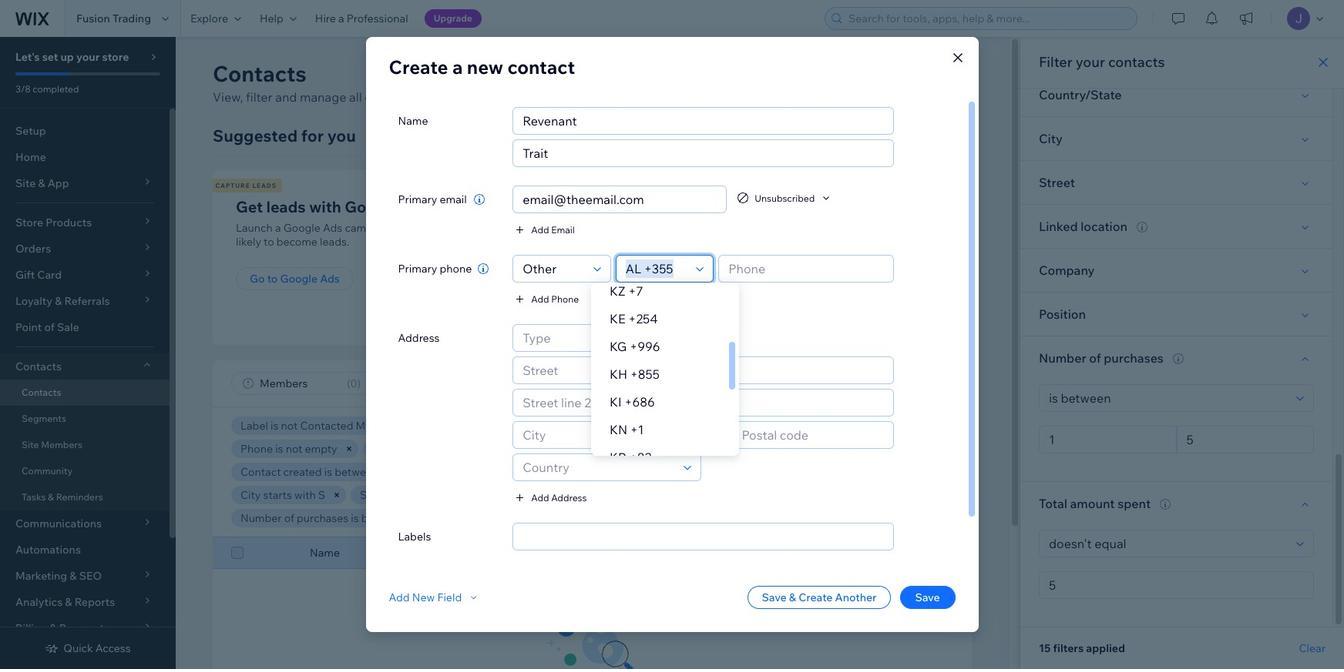 Task type: vqa. For each thing, say whether or not it's contained in the screenshot.
Hire
yes



Task type: describe. For each thing, give the bounding box(es) containing it.
contacts link
[[0, 380, 170, 406]]

create contact
[[865, 66, 953, 82]]

+7
[[628, 284, 643, 299]]

and down new
[[502, 89, 524, 105]]

email inside button
[[551, 224, 575, 235]]

city starts with s
[[240, 489, 325, 503]]

location for linked location
[[1081, 219, 1128, 234]]

simon
[[659, 442, 692, 456]]

total amount spent
[[1039, 496, 1151, 512]]

your inside contacts view, filter and manage all of your site's customers and leads. learn more
[[379, 89, 405, 105]]

To number field
[[1182, 427, 1309, 453]]

up
[[61, 50, 74, 64]]

Street field
[[518, 358, 889, 384]]

clear for the rightmost clear button
[[1299, 642, 1326, 656]]

create for create contact
[[865, 66, 904, 82]]

2 vertical spatial address
[[766, 546, 808, 560]]

drive
[[713, 489, 739, 503]]

save for save & create another
[[762, 591, 787, 605]]

1 vertical spatial ads
[[323, 221, 342, 235]]

sale
[[57, 321, 79, 335]]

inactive
[[877, 419, 916, 433]]

0 horizontal spatial contact
[[508, 55, 575, 79]]

city for city
[[1039, 131, 1063, 146]]

ads inside 'go to google ads' button
[[320, 272, 340, 286]]

not left member at left
[[461, 442, 478, 456]]

starts
[[263, 489, 292, 503]]

From number field
[[1044, 427, 1171, 453]]

Country field
[[518, 455, 679, 481]]

status down customers
[[417, 442, 448, 456]]

go to google ads
[[250, 272, 340, 286]]

Last name field
[[518, 140, 889, 166]]

them
[[805, 221, 832, 235]]

gmail
[[851, 221, 880, 235]]

2 type field from the top
[[518, 325, 673, 351]]

kn
[[609, 422, 627, 438]]

is down customers
[[451, 442, 459, 456]]

segments
[[22, 413, 66, 425]]

status up assignee
[[571, 419, 602, 433]]

ke +254
[[609, 311, 658, 327]]

contact inside button
[[907, 66, 953, 82]]

1 horizontal spatial clear button
[[1299, 642, 1326, 656]]

algeria
[[818, 466, 854, 479]]

member status is not a member
[[372, 442, 531, 456]]

view,
[[213, 89, 243, 105]]

add for add email
[[531, 224, 549, 235]]

kr +82
[[609, 450, 651, 466]]

total for total amount spent is not 5
[[478, 512, 502, 526]]

kn +1
[[609, 422, 644, 438]]

file.
[[694, 235, 711, 249]]

list
[[809, 197, 831, 217]]

not for label is not contacted me and customers
[[281, 419, 298, 433]]

your inside sidebar element
[[76, 50, 100, 64]]

location for linked location doesn't equal any of hickory drive
[[526, 489, 567, 503]]

add address button
[[513, 491, 587, 505]]

the
[[621, 466, 637, 479]]

via
[[834, 221, 848, 235]]

contacts
[[690, 182, 730, 190]]

Street line 2 (Optional) field
[[518, 390, 889, 416]]

you
[[327, 126, 356, 146]]

capture leads
[[215, 182, 277, 190]]

become
[[276, 235, 318, 249]]

grow
[[669, 197, 709, 217]]

3/8 completed
[[15, 83, 79, 95]]

spent for total amount spent
[[1118, 496, 1151, 512]]

is right label
[[271, 419, 279, 433]]

1 horizontal spatial name
[[398, 114, 428, 128]]

1 dec from the left
[[381, 466, 401, 479]]

grow your contact list add contacts by importing them via gmail or a csv file.
[[669, 197, 901, 249]]

create for create a new contact
[[389, 55, 448, 79]]

save for save
[[915, 591, 940, 605]]

doesn't
[[569, 489, 606, 503]]

select an option field for number of purchases
[[1044, 385, 1292, 412]]

upgrade
[[434, 12, 472, 24]]

leads
[[252, 182, 277, 190]]

get
[[236, 197, 263, 217]]

label
[[240, 419, 268, 433]]

a inside get leads with google ads launch a google ads campaign to target people likely to become leads.
[[275, 221, 281, 235]]

Zip/ Postal code field
[[711, 422, 889, 449]]

and right me
[[374, 419, 393, 433]]

filter
[[1039, 53, 1073, 71]]

0 horizontal spatial clear button
[[638, 509, 684, 528]]

country/state for country/state
[[1039, 87, 1122, 103]]

number for number of purchases is between 1 and 5
[[240, 512, 282, 526]]

is down 'contact created is between dec 22, 2023 and dec 10, 2023' at the left bottom
[[394, 489, 402, 503]]

site
[[22, 439, 39, 451]]

1 vertical spatial between
[[361, 512, 405, 526]]

get
[[649, 182, 663, 190]]

manage
[[300, 89, 346, 105]]

+254
[[628, 311, 658, 327]]

applied
[[1086, 642, 1125, 656]]

contacts inside "link"
[[22, 387, 61, 398]]

(
[[347, 377, 350, 391]]

contacted
[[300, 419, 353, 433]]

help button
[[250, 0, 306, 37]]

linked for linked location
[[1039, 219, 1078, 234]]

purchases for number of purchases is between 1 and 5
[[297, 512, 349, 526]]

22,
[[403, 466, 418, 479]]

number of purchases
[[1039, 351, 1164, 366]]

+855
[[630, 367, 660, 382]]

campaign
[[345, 221, 395, 235]]

create contact button
[[833, 60, 972, 88]]

site members
[[22, 439, 82, 451]]

1 type field from the top
[[518, 256, 589, 282]]

1 horizontal spatial contacts
[[1108, 53, 1165, 71]]

linked for linked location doesn't equal any of hickory drive
[[490, 489, 524, 503]]

capture
[[215, 182, 250, 190]]

contacts inside button
[[720, 272, 766, 286]]

add phone button
[[513, 292, 579, 306]]

member for member status
[[900, 546, 943, 560]]

select an option field for total amount spent
[[1044, 531, 1292, 557]]

quick access button
[[45, 642, 131, 656]]

quick access
[[63, 642, 131, 656]]

target
[[410, 221, 441, 235]]

contacts inside contacts view, filter and manage all of your site's customers and leads. learn more
[[213, 60, 307, 87]]

member
[[488, 442, 531, 456]]

any
[[639, 489, 657, 503]]

1 2023 from the left
[[420, 466, 445, 479]]

First name field
[[518, 108, 889, 134]]

save button
[[900, 587, 955, 610]]

primary for primary email
[[398, 193, 437, 207]]

2 5 from the left
[[607, 512, 613, 526]]

a left member at left
[[480, 442, 486, 456]]

phone inside button
[[551, 293, 579, 305]]

last
[[640, 466, 658, 479]]

list box containing kz +7
[[591, 277, 739, 472]]

add for add new field
[[389, 591, 410, 605]]

status down search... field
[[833, 419, 864, 433]]

filter
[[246, 89, 273, 105]]

add for add phone
[[531, 293, 549, 305]]

or
[[883, 221, 893, 235]]

save & create another
[[762, 591, 877, 605]]

store
[[102, 50, 129, 64]]

90
[[660, 466, 674, 479]]

number of purchases is between 1 and 5
[[240, 512, 443, 526]]

primary for primary phone
[[398, 262, 437, 276]]

country/state is algeria
[[734, 466, 854, 479]]

add phone
[[531, 293, 579, 305]]

list containing get leads with google ads
[[210, 170, 1074, 345]]

of for number of purchases
[[1089, 351, 1101, 366]]

kz +7
[[609, 284, 643, 299]]

professional
[[347, 12, 408, 25]]

contacts inside dropdown button
[[15, 360, 62, 374]]

another
[[835, 591, 877, 605]]

linked location
[[1039, 219, 1128, 234]]

Phone field
[[724, 256, 889, 282]]

linked location doesn't equal any of hickory drive
[[490, 489, 739, 503]]

2 dec from the left
[[469, 466, 489, 479]]

a left new
[[452, 55, 463, 79]]

primary phone
[[398, 262, 472, 276]]

street is not empty
[[360, 489, 456, 503]]

+82
[[629, 450, 651, 466]]

fusion trading
[[76, 12, 151, 25]]

contact created is between dec 22, 2023 and dec 10, 2023
[[240, 466, 533, 479]]

sidebar element
[[0, 37, 176, 670]]

( 0 )
[[347, 377, 361, 391]]

automations
[[15, 543, 81, 557]]

go
[[250, 272, 265, 286]]

country/state for country/state is algeria
[[734, 466, 806, 479]]

15 filters applied
[[1039, 642, 1125, 656]]

completed
[[33, 83, 79, 95]]

status up save button
[[945, 546, 976, 560]]

1 vertical spatial contact
[[240, 466, 281, 479]]

access
[[95, 642, 131, 656]]



Task type: locate. For each thing, give the bounding box(es) containing it.
leads. right become
[[320, 235, 349, 249]]

1 vertical spatial address
[[551, 492, 587, 504]]

2 horizontal spatial address
[[766, 546, 808, 560]]

created
[[283, 466, 322, 479]]

Unsaved view field
[[255, 373, 342, 395]]

leads. inside get leads with google ads launch a google ads campaign to target people likely to become leads.
[[320, 235, 349, 249]]

City field
[[518, 422, 696, 449]]

1 select an option field from the top
[[1044, 385, 1292, 412]]

1 vertical spatial linked
[[490, 489, 524, 503]]

0 horizontal spatial spent
[[546, 512, 575, 526]]

select an option field up from number field
[[1044, 385, 1292, 412]]

email
[[551, 224, 575, 235], [485, 419, 513, 433], [736, 419, 764, 433], [483, 546, 510, 560]]

0 horizontal spatial amount
[[505, 512, 543, 526]]

segments link
[[0, 406, 170, 432]]

& for create
[[789, 591, 796, 605]]

type field up kh
[[518, 325, 673, 351]]

clear inside button
[[650, 513, 673, 524]]

point of sale
[[15, 321, 79, 335]]

+996
[[630, 339, 660, 355]]

email for email deliverability status is inactive
[[736, 419, 764, 433]]

add inside button
[[531, 224, 549, 235]]

0 vertical spatial &
[[48, 492, 54, 503]]

a down leads
[[275, 221, 281, 235]]

0 horizontal spatial linked
[[490, 489, 524, 503]]

of inside sidebar element
[[44, 321, 55, 335]]

not for street is not empty
[[404, 489, 421, 503]]

phone is not empty
[[240, 442, 337, 456]]

people
[[443, 221, 478, 235]]

more
[[665, 182, 687, 190]]

assignee is jacob simon
[[566, 442, 692, 456]]

0 vertical spatial contact
[[508, 55, 575, 79]]

2023 right "22,"
[[420, 466, 445, 479]]

spent for total amount spent is not 5
[[546, 512, 575, 526]]

add
[[669, 221, 690, 235], [531, 224, 549, 235], [531, 293, 549, 305], [531, 492, 549, 504], [389, 591, 410, 605]]

0 vertical spatial leads.
[[527, 89, 560, 105]]

not down "22,"
[[404, 489, 421, 503]]

2 2023 from the left
[[508, 466, 533, 479]]

0 vertical spatial number
[[1039, 351, 1087, 366]]

0 vertical spatial address
[[398, 331, 440, 345]]

0 vertical spatial google
[[345, 197, 399, 217]]

with for s
[[294, 489, 316, 503]]

ki +686
[[609, 395, 655, 410]]

is left the 1
[[351, 512, 359, 526]]

linked up company on the top
[[1039, 219, 1078, 234]]

0 vertical spatial contact
[[907, 66, 953, 82]]

never
[[615, 419, 643, 433]]

0 horizontal spatial create
[[389, 55, 448, 79]]

& for reminders
[[48, 492, 54, 503]]

0 vertical spatial member
[[372, 442, 415, 456]]

1 horizontal spatial save
[[915, 591, 940, 605]]

country/state down zip/ postal code field
[[734, 466, 806, 479]]

days
[[676, 466, 699, 479]]

1 save from the left
[[762, 591, 787, 605]]

google down become
[[280, 272, 318, 286]]

phone for phone
[[624, 546, 657, 560]]

list box
[[591, 277, 739, 472]]

empty for phone is not empty
[[305, 442, 337, 456]]

ads
[[402, 197, 431, 217], [323, 221, 342, 235], [320, 272, 340, 286]]

select an option field up enter a value number field
[[1044, 531, 1292, 557]]

1 vertical spatial name
[[310, 546, 340, 560]]

street down 'contact created is between dec 22, 2023 and dec 10, 2023' at the left bottom
[[360, 489, 391, 503]]

not up phone is not empty
[[281, 419, 298, 433]]

contact up importing
[[749, 197, 805, 217]]

leads
[[266, 197, 306, 217]]

google down leads
[[283, 221, 321, 235]]

Email field
[[518, 187, 722, 213]]

0 horizontal spatial purchases
[[297, 512, 349, 526]]

1 horizontal spatial spent
[[1118, 496, 1151, 512]]

add up the add phone button
[[531, 224, 549, 235]]

number for number of purchases
[[1039, 351, 1087, 366]]

1 vertical spatial primary
[[398, 262, 437, 276]]

community
[[22, 466, 73, 477]]

1 vertical spatial street
[[360, 489, 391, 503]]

ads up target
[[402, 197, 431, 217]]

is left inactive
[[867, 419, 875, 433]]

1 vertical spatial with
[[294, 489, 316, 503]]

0 vertical spatial between
[[335, 466, 379, 479]]

1
[[408, 512, 413, 526]]

contacts button
[[0, 354, 170, 380]]

1 horizontal spatial leads.
[[527, 89, 560, 105]]

country/state down filter your contacts
[[1039, 87, 1122, 103]]

street for street is not empty
[[360, 489, 391, 503]]

is up s
[[324, 466, 332, 479]]

and down member status is not a member
[[447, 466, 466, 479]]

clear
[[650, 513, 673, 524], [1299, 642, 1326, 656]]

number
[[1039, 351, 1087, 366], [240, 512, 282, 526]]

point of sale link
[[0, 314, 170, 341]]

of for point of sale
[[44, 321, 55, 335]]

Search for tools, apps, help & more... field
[[844, 8, 1132, 29]]

is down doesn't
[[577, 512, 585, 526]]

Code field
[[621, 256, 692, 282]]

2 vertical spatial phone
[[624, 546, 657, 560]]

is left algeria
[[808, 466, 816, 479]]

1 horizontal spatial amount
[[1070, 496, 1115, 512]]

5 right the 1
[[437, 512, 443, 526]]

primary left phone
[[398, 262, 437, 276]]

phone down label
[[240, 442, 273, 456]]

0 horizontal spatial clear
[[650, 513, 673, 524]]

your up by
[[712, 197, 746, 217]]

0 vertical spatial empty
[[305, 442, 337, 456]]

subscriber
[[515, 419, 569, 433]]

1 horizontal spatial phone
[[551, 293, 579, 305]]

importing
[[753, 221, 803, 235]]

suggested
[[213, 126, 298, 146]]

0 horizontal spatial location
[[526, 489, 567, 503]]

go to google ads button
[[236, 267, 354, 291]]

get leads with google ads launch a google ads campaign to target people likely to become leads.
[[236, 197, 478, 249]]

1 horizontal spatial street
[[1039, 175, 1075, 190]]

your right up at the top of the page
[[76, 50, 100, 64]]

0 horizontal spatial city
[[240, 489, 261, 503]]

reminders
[[56, 492, 103, 503]]

google up campaign
[[345, 197, 399, 217]]

1 vertical spatial google
[[283, 221, 321, 235]]

member up 'contact created is between dec 22, 2023 and dec 10, 2023' at the left bottom
[[372, 442, 415, 456]]

hire
[[315, 12, 336, 25]]

quick
[[63, 642, 93, 656]]

with right leads
[[309, 197, 341, 217]]

1 horizontal spatial empty
[[423, 489, 456, 503]]

to left target
[[397, 221, 407, 235]]

member for member status is not a member
[[372, 442, 415, 456]]

add for add address
[[531, 492, 549, 504]]

None checkbox
[[231, 544, 244, 563]]

suggested for you
[[213, 126, 356, 146]]

2 save from the left
[[915, 591, 940, 605]]

city for city starts with s
[[240, 489, 261, 503]]

to
[[397, 221, 407, 235], [264, 235, 274, 249], [267, 272, 278, 286]]

0 vertical spatial clear button
[[638, 509, 684, 528]]

more
[[598, 89, 628, 105]]

1 horizontal spatial dec
[[469, 466, 489, 479]]

1 horizontal spatial member
[[900, 546, 943, 560]]

0 vertical spatial phone
[[551, 293, 579, 305]]

point
[[15, 321, 42, 335]]

1 horizontal spatial purchases
[[1104, 351, 1164, 366]]

city
[[1039, 131, 1063, 146], [240, 489, 261, 503]]

with for google
[[309, 197, 341, 217]]

2023 right '10,'
[[508, 466, 533, 479]]

)
[[357, 377, 361, 391]]

google inside button
[[280, 272, 318, 286]]

add down grow
[[669, 221, 690, 235]]

member status
[[900, 546, 976, 560]]

of inside contacts view, filter and manage all of your site's customers and leads. learn more
[[365, 89, 376, 105]]

1 primary from the top
[[398, 193, 437, 207]]

1 vertical spatial number
[[240, 512, 282, 526]]

1 vertical spatial select an option field
[[1044, 531, 1292, 557]]

0 horizontal spatial street
[[360, 489, 391, 503]]

ads down get leads with google ads launch a google ads campaign to target people likely to become leads.
[[320, 272, 340, 286]]

&
[[48, 492, 54, 503], [789, 591, 796, 605]]

unsubscribed
[[755, 192, 815, 204]]

launch
[[236, 221, 273, 235]]

0 vertical spatial linked
[[1039, 219, 1078, 234]]

add inside button
[[531, 293, 549, 305]]

0 vertical spatial name
[[398, 114, 428, 128]]

phone down the any
[[624, 546, 657, 560]]

contacts view, filter and manage all of your site's customers and leads. learn more
[[213, 60, 628, 105]]

kz
[[609, 284, 625, 299]]

1 horizontal spatial contact
[[907, 66, 953, 82]]

and right filter
[[275, 89, 297, 105]]

total for total amount spent
[[1039, 496, 1067, 512]]

email up member at left
[[485, 419, 513, 433]]

0 vertical spatial clear
[[650, 513, 673, 524]]

2 primary from the top
[[398, 262, 437, 276]]

1 vertical spatial city
[[240, 489, 261, 503]]

& right the tasks
[[48, 492, 54, 503]]

with left s
[[294, 489, 316, 503]]

0 vertical spatial ads
[[402, 197, 431, 217]]

community link
[[0, 459, 170, 485]]

0 horizontal spatial contacts
[[692, 221, 736, 235]]

your left site's
[[379, 89, 405, 105]]

leads. left the learn at the top of the page
[[527, 89, 560, 105]]

1 vertical spatial empty
[[423, 489, 456, 503]]

1 vertical spatial clear
[[1299, 642, 1326, 656]]

0 vertical spatial street
[[1039, 175, 1075, 190]]

empty for street is not empty
[[423, 489, 456, 503]]

city down filter
[[1039, 131, 1063, 146]]

location up company on the top
[[1081, 219, 1128, 234]]

equal
[[609, 489, 637, 503]]

2 horizontal spatial create
[[865, 66, 904, 82]]

contact up the learn at the top of the page
[[508, 55, 575, 79]]

import contacts
[[683, 272, 766, 286]]

deliverability
[[766, 419, 831, 433]]

to inside 'go to google ads' button
[[267, 272, 278, 286]]

birthdate
[[560, 466, 607, 479]]

a inside the grow your contact list add contacts by importing them via gmail or a csv file.
[[896, 221, 901, 235]]

5 down linked location doesn't equal any of hickory drive
[[607, 512, 613, 526]]

0 vertical spatial contacts
[[1108, 53, 1165, 71]]

linked
[[1039, 219, 1078, 234], [490, 489, 524, 503]]

+686
[[624, 395, 655, 410]]

of for number of purchases is between 1 and 5
[[284, 512, 294, 526]]

0 horizontal spatial name
[[310, 546, 340, 560]]

is up starts
[[275, 442, 283, 456]]

contact
[[508, 55, 575, 79], [749, 197, 805, 217]]

empty down member status is not a member
[[423, 489, 456, 503]]

amount down from number field
[[1070, 496, 1115, 512]]

2 horizontal spatial phone
[[624, 546, 657, 560]]

ke
[[609, 311, 625, 327]]

0 horizontal spatial leads.
[[320, 235, 349, 249]]

your inside the grow your contact list add contacts by importing them via gmail or a csv file.
[[712, 197, 746, 217]]

0 vertical spatial country/state
[[1039, 87, 1122, 103]]

phone left kz
[[551, 293, 579, 305]]

between down me
[[335, 466, 379, 479]]

purchases for number of purchases
[[1104, 351, 1164, 366]]

0 horizontal spatial 2023
[[420, 466, 445, 479]]

name down site's
[[398, 114, 428, 128]]

tasks
[[22, 492, 46, 503]]

labels
[[398, 530, 431, 544]]

1 horizontal spatial create
[[799, 591, 833, 605]]

1 vertical spatial country/state
[[734, 466, 806, 479]]

1 vertical spatial phone
[[240, 442, 273, 456]]

email down email field
[[551, 224, 575, 235]]

1 horizontal spatial 2023
[[508, 466, 533, 479]]

1 horizontal spatial total
[[1039, 496, 1067, 512]]

email for email subscriber status is never subscribed
[[485, 419, 513, 433]]

1 horizontal spatial country/state
[[1039, 87, 1122, 103]]

google
[[345, 197, 399, 217], [283, 221, 321, 235], [280, 272, 318, 286]]

add email button
[[513, 223, 575, 237]]

explore
[[190, 12, 228, 25]]

home link
[[0, 144, 170, 170]]

phone for phone is not empty
[[240, 442, 273, 456]]

let's
[[15, 50, 40, 64]]

add down add email button
[[531, 293, 549, 305]]

1 vertical spatial &
[[789, 591, 796, 605]]

empty down contacted
[[305, 442, 337, 456]]

location up total amount spent is not 5
[[526, 489, 567, 503]]

add left new at the left
[[389, 591, 410, 605]]

1 vertical spatial member
[[900, 546, 943, 560]]

2 vertical spatial ads
[[320, 272, 340, 286]]

ads left campaign
[[323, 221, 342, 235]]

2023
[[420, 466, 445, 479], [508, 466, 533, 479]]

not for phone is not empty
[[286, 442, 302, 456]]

Type field
[[518, 256, 589, 282], [518, 325, 673, 351]]

a right hire
[[338, 12, 344, 25]]

1 vertical spatial leads.
[[320, 235, 349, 249]]

contacts right the import
[[720, 272, 766, 286]]

is down kn
[[615, 442, 623, 456]]

street up linked location
[[1039, 175, 1075, 190]]

dec left "22,"
[[381, 466, 401, 479]]

email for email
[[483, 546, 510, 560]]

number down position
[[1039, 351, 1087, 366]]

dec
[[381, 466, 401, 479], [469, 466, 489, 479]]

contacts up filter
[[213, 60, 307, 87]]

not up created
[[286, 442, 302, 456]]

contact
[[907, 66, 953, 82], [240, 466, 281, 479]]

amount for total amount spent
[[1070, 496, 1115, 512]]

get more contacts
[[649, 182, 730, 190]]

contacts down point of sale
[[15, 360, 62, 374]]

add inside the grow your contact list add contacts by importing them via gmail or a csv file.
[[669, 221, 690, 235]]

type field up add phone
[[518, 256, 589, 282]]

1 5 from the left
[[437, 512, 443, 526]]

1 horizontal spatial address
[[551, 492, 587, 504]]

0 vertical spatial city
[[1039, 131, 1063, 146]]

0 vertical spatial primary
[[398, 193, 437, 207]]

0 horizontal spatial number
[[240, 512, 282, 526]]

clear for left clear button
[[650, 513, 673, 524]]

1 horizontal spatial number
[[1039, 351, 1087, 366]]

tasks & reminders link
[[0, 485, 170, 511]]

to right likely
[[264, 235, 274, 249]]

Enter a value number field
[[1044, 573, 1309, 599]]

& inside sidebar element
[[48, 492, 54, 503]]

for
[[301, 126, 324, 146]]

is left never in the left of the page
[[604, 419, 612, 433]]

0 horizontal spatial address
[[398, 331, 440, 345]]

1 vertical spatial contact
[[749, 197, 805, 217]]

1 vertical spatial clear button
[[1299, 642, 1326, 656]]

city left starts
[[240, 489, 261, 503]]

linked down '10,'
[[490, 489, 524, 503]]

add inside "button"
[[531, 492, 549, 504]]

0 horizontal spatial total
[[478, 512, 502, 526]]

0 horizontal spatial empty
[[305, 442, 337, 456]]

number down starts
[[240, 512, 282, 526]]

me
[[356, 419, 372, 433]]

with
[[309, 197, 341, 217], [294, 489, 316, 503]]

contacts inside the grow your contact list add contacts by importing them via gmail or a csv file.
[[692, 221, 736, 235]]

between left the 1
[[361, 512, 405, 526]]

kg +996
[[609, 339, 660, 355]]

not down doesn't
[[587, 512, 604, 526]]

0 vertical spatial type field
[[518, 256, 589, 282]]

email left 'deliverability'
[[736, 419, 764, 433]]

1 vertical spatial location
[[526, 489, 567, 503]]

0 vertical spatial purchases
[[1104, 351, 1164, 366]]

None field
[[527, 524, 889, 550]]

3/8
[[15, 83, 30, 95]]

add new field
[[389, 591, 462, 605]]

add new field button
[[389, 591, 480, 605]]

& inside button
[[789, 591, 796, 605]]

primary email
[[398, 193, 467, 207]]

Search... field
[[788, 373, 948, 395]]

your right filter
[[1076, 53, 1105, 71]]

customers
[[396, 419, 451, 433]]

address inside add address "button"
[[551, 492, 587, 504]]

Select an option field
[[1044, 385, 1292, 412], [1044, 531, 1292, 557]]

address up "save & create another"
[[766, 546, 808, 560]]

not
[[281, 419, 298, 433], [286, 442, 302, 456], [461, 442, 478, 456], [404, 489, 421, 503], [587, 512, 604, 526]]

contact inside the grow your contact list add contacts by importing them via gmail or a csv file.
[[749, 197, 805, 217]]

0 horizontal spatial &
[[48, 492, 54, 503]]

jacob
[[625, 442, 657, 456]]

0 horizontal spatial dec
[[381, 466, 401, 479]]

list
[[210, 170, 1074, 345]]

new
[[467, 55, 503, 79]]

by
[[738, 221, 751, 235]]

with inside get leads with google ads launch a google ads campaign to target people likely to become leads.
[[309, 197, 341, 217]]

5
[[437, 512, 443, 526], [607, 512, 613, 526]]

to right go
[[267, 272, 278, 286]]

amount down add address "button"
[[505, 512, 543, 526]]

0 horizontal spatial 5
[[437, 512, 443, 526]]

name down number of purchases is between 1 and 5
[[310, 546, 340, 560]]

0 horizontal spatial save
[[762, 591, 787, 605]]

leads. inside contacts view, filter and manage all of your site's customers and leads. learn more
[[527, 89, 560, 105]]

amount for total amount spent is not 5
[[505, 512, 543, 526]]

dec left '10,'
[[469, 466, 489, 479]]

a right or
[[896, 221, 901, 235]]

spent down add address
[[546, 512, 575, 526]]

2 select an option field from the top
[[1044, 531, 1292, 557]]

email down total amount spent is not 5
[[483, 546, 510, 560]]

1 horizontal spatial 5
[[607, 512, 613, 526]]

primary up target
[[398, 193, 437, 207]]

csv
[[669, 235, 691, 249]]

address down birthdate
[[551, 492, 587, 504]]

spent down from number field
[[1118, 496, 1151, 512]]

1 vertical spatial type field
[[518, 325, 673, 351]]

street for street
[[1039, 175, 1075, 190]]

and right the 1
[[415, 512, 434, 526]]

1 horizontal spatial linked
[[1039, 219, 1078, 234]]

new
[[412, 591, 435, 605]]

1 horizontal spatial location
[[1081, 219, 1128, 234]]

0 vertical spatial select an option field
[[1044, 385, 1292, 412]]

1 vertical spatial contacts
[[692, 221, 736, 235]]



